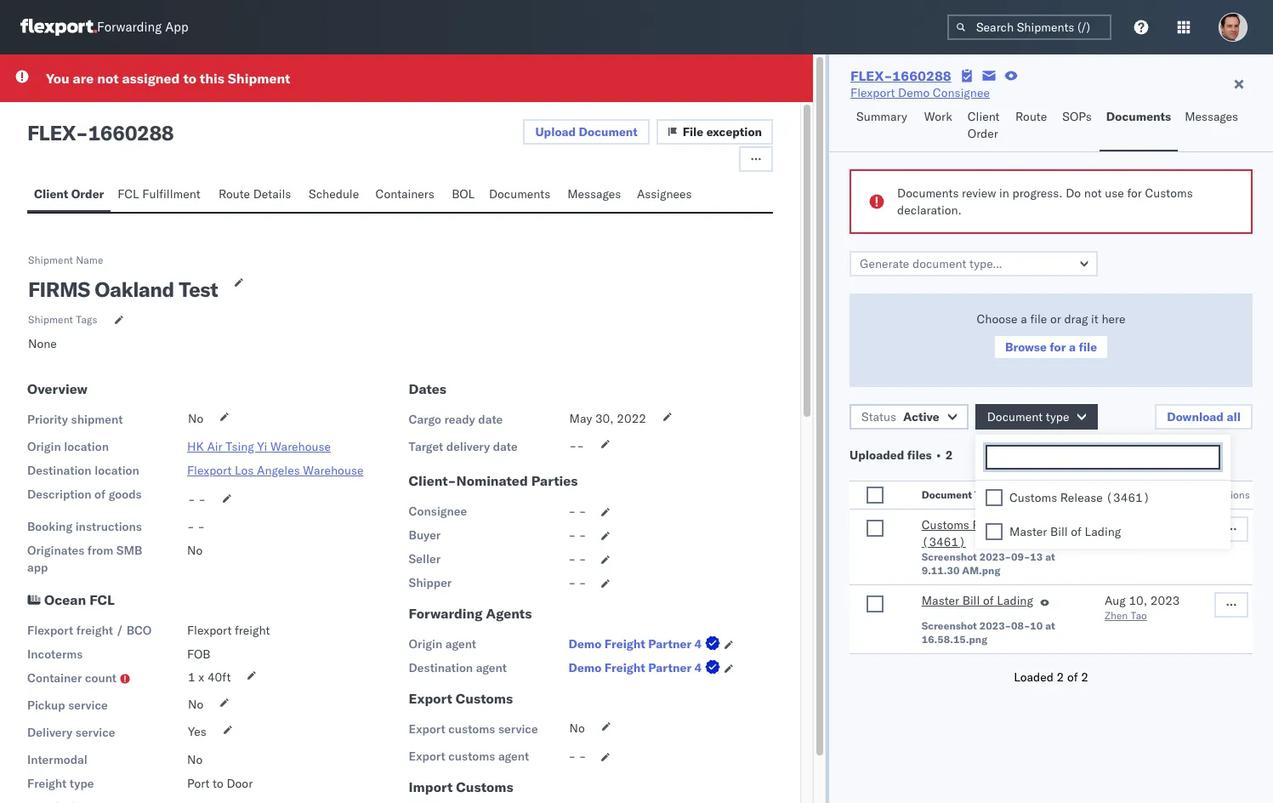 Task type: describe. For each thing, give the bounding box(es) containing it.
export for export customs agent
[[409, 749, 446, 764]]

tsing
[[226, 439, 254, 454]]

file inside button
[[1079, 340, 1098, 355]]

0 horizontal spatial file
[[1031, 311, 1048, 327]]

route button
[[1009, 101, 1056, 151]]

firms oakland test
[[28, 277, 218, 302]]

aug
[[1105, 593, 1126, 608]]

route details
[[219, 186, 291, 202]]

browse
[[1006, 340, 1047, 355]]

container
[[27, 670, 82, 686]]

export customs service
[[409, 722, 538, 737]]

1 vertical spatial messages
[[568, 186, 621, 202]]

1
[[188, 670, 195, 685]]

type for document type
[[1046, 409, 1070, 425]]

tao
[[1131, 609, 1148, 622]]

yi
[[257, 439, 267, 454]]

2023 for aug 10, 2023
[[1151, 593, 1181, 608]]

bol
[[452, 186, 475, 202]]

shipment for none
[[28, 313, 73, 326]]

yes
[[188, 724, 207, 739]]

origin location
[[27, 439, 109, 454]]

date for cargo ready date
[[478, 412, 503, 427]]

assigned
[[122, 70, 180, 87]]

route details button
[[212, 179, 302, 212]]

origin for origin agent
[[409, 636, 443, 652]]

vasco
[[1105, 534, 1133, 546]]

ocean fcl
[[44, 591, 115, 608]]

intermodal
[[27, 752, 88, 767]]

sep 14, 2023 vasco teste
[[1105, 517, 1180, 546]]

2 for ∙
[[946, 448, 953, 463]]

route for route
[[1016, 109, 1048, 124]]

Search Shipments (/) text field
[[948, 14, 1112, 40]]

demo for destination agent
[[569, 660, 602, 676]]

service for yes
[[76, 725, 115, 740]]

upload document button
[[524, 119, 650, 145]]

1 horizontal spatial 2
[[1057, 670, 1065, 685]]

port to door
[[187, 776, 253, 791]]

aug 10, 2023 zhen tao
[[1105, 593, 1181, 622]]

1 vertical spatial warehouse
[[303, 463, 364, 478]]

0 vertical spatial release
[[1061, 490, 1103, 505]]

2 vertical spatial freight
[[27, 776, 67, 791]]

client order for client order button to the right
[[968, 109, 1000, 141]]

demo freight partner 4 link for destination agent
[[569, 659, 724, 676]]

0 vertical spatial demo
[[899, 85, 930, 100]]

air
[[207, 439, 223, 454]]

agent for origin agent
[[446, 636, 477, 652]]

freight for flexport freight
[[235, 623, 270, 638]]

09-
[[1012, 551, 1031, 563]]

order for bottommost client order button
[[71, 186, 104, 202]]

no for priority shipment
[[188, 411, 204, 426]]

/ for document type / filename
[[1001, 488, 1007, 501]]

schedule button
[[302, 179, 369, 212]]

timestamp / user
[[1105, 482, 1166, 508]]

status
[[862, 409, 897, 425]]

customs up 9.11.30
[[922, 517, 970, 533]]

document for document type
[[988, 409, 1043, 425]]

0 horizontal spatial messages button
[[561, 179, 630, 212]]

--
[[570, 438, 584, 454]]

at for sep 14, 2023
[[1046, 551, 1056, 563]]

am.png
[[963, 564, 1001, 577]]

date for target delivery date
[[493, 439, 518, 454]]

flex-
[[851, 67, 893, 84]]

description of goods
[[27, 487, 142, 502]]

Generate document type... text field
[[850, 251, 1099, 277]]

- - for buyer
[[569, 528, 587, 543]]

loaded
[[1014, 670, 1054, 685]]

actions
[[1215, 488, 1251, 501]]

0 horizontal spatial bill
[[963, 593, 980, 608]]

of left goods
[[95, 487, 106, 502]]

0 horizontal spatial to
[[183, 70, 196, 87]]

master inside list box
[[1010, 524, 1048, 539]]

flex
[[27, 120, 76, 146]]

08-
[[1012, 619, 1031, 632]]

agents
[[486, 605, 532, 622]]

customs release (3461) inside list box
[[1010, 490, 1151, 505]]

destination for destination agent
[[409, 660, 473, 676]]

customs release (3461) link
[[922, 516, 1048, 551]]

0 horizontal spatial documents
[[489, 186, 551, 202]]

progress.
[[1013, 185, 1063, 201]]

client-nominated parties
[[409, 472, 578, 489]]

or
[[1051, 311, 1062, 327]]

service for no
[[68, 698, 108, 713]]

shipment name
[[28, 254, 103, 266]]

goods
[[109, 487, 142, 502]]

user
[[1105, 495, 1127, 508]]

documents inside documents review in progress. do not use for customs declaration.
[[898, 185, 959, 201]]

flexport for flexport freight
[[187, 623, 232, 638]]

instructions
[[75, 519, 142, 534]]

not inside documents review in progress. do not use for customs declaration.
[[1085, 185, 1102, 201]]

/ for flexport freight / bco
[[116, 623, 124, 638]]

tags
[[76, 313, 97, 326]]

app
[[27, 560, 48, 575]]

customs down "export customs agent"
[[456, 779, 514, 796]]

assignees
[[637, 186, 692, 202]]

1 vertical spatial customs release (3461)
[[922, 517, 1015, 550]]

customs for service
[[449, 722, 496, 737]]

los
[[235, 463, 254, 478]]

choose
[[977, 311, 1018, 327]]

it
[[1092, 311, 1099, 327]]

delivery service
[[27, 725, 115, 740]]

2023 for sep 14, 2023
[[1151, 517, 1180, 533]]

flexport for flexport freight / bco
[[27, 623, 73, 638]]

14,
[[1129, 517, 1148, 533]]

firms
[[28, 277, 90, 302]]

1 horizontal spatial 1660288
[[893, 67, 952, 84]]

2022
[[617, 411, 647, 426]]

port
[[187, 776, 210, 791]]

of right 'loaded'
[[1068, 670, 1079, 685]]

of down am.png
[[984, 593, 994, 608]]

- - for shipper
[[569, 575, 587, 591]]

document type / filename button
[[919, 485, 1071, 502]]

forwarding for forwarding agents
[[409, 605, 483, 622]]

1 horizontal spatial to
[[213, 776, 224, 791]]

from
[[88, 543, 113, 558]]

door
[[227, 776, 253, 791]]

route for route details
[[219, 186, 250, 202]]

demo freight partner 4 for destination agent
[[569, 660, 702, 676]]

app
[[165, 19, 189, 35]]

- - for seller
[[569, 551, 587, 567]]

1 vertical spatial release
[[973, 517, 1015, 533]]

0 vertical spatial document
[[579, 124, 638, 140]]

flexport freight / bco
[[27, 623, 152, 638]]

0 vertical spatial not
[[97, 70, 119, 87]]

sops button
[[1056, 101, 1100, 151]]

list box containing customs release (3461)
[[976, 481, 1231, 549]]

export customs
[[409, 690, 513, 707]]

flexport for flexport demo consignee
[[851, 85, 896, 100]]

screenshot for sep
[[922, 551, 978, 563]]

flexport los angeles warehouse
[[187, 463, 364, 478]]

1 vertical spatial 1660288
[[88, 120, 174, 146]]

origin for origin location
[[27, 439, 61, 454]]

for inside button
[[1050, 340, 1067, 355]]

customs inside list box
[[1010, 490, 1058, 505]]

freight for origin agent
[[605, 636, 646, 652]]

fob
[[187, 647, 211, 662]]

0 vertical spatial shipment
[[228, 70, 290, 87]]

1 x 40ft
[[188, 670, 231, 685]]

no for pickup service
[[188, 697, 204, 712]]

1 horizontal spatial consignee
[[933, 85, 990, 100]]

flexport freight
[[187, 623, 270, 638]]

shipment tags
[[28, 313, 97, 326]]

location for destination location
[[95, 463, 139, 478]]

0 horizontal spatial documents button
[[482, 179, 561, 212]]

incoterms
[[27, 647, 83, 662]]

containers
[[376, 186, 435, 202]]

none
[[28, 336, 57, 351]]

freight for flexport freight / bco
[[76, 623, 113, 638]]

are
[[73, 70, 94, 87]]

fulfillment
[[142, 186, 200, 202]]

forwarding app
[[97, 19, 189, 35]]

ready
[[445, 412, 475, 427]]

overview
[[27, 380, 88, 397]]

0 horizontal spatial fcl
[[90, 591, 115, 608]]

document type button
[[976, 404, 1099, 430]]

drag
[[1065, 311, 1089, 327]]



Task type: locate. For each thing, give the bounding box(es) containing it.
2 for of
[[1082, 670, 1089, 685]]

assignees button
[[630, 179, 702, 212]]

bill down am.png
[[963, 593, 980, 608]]

client order button right 'work' on the right top of page
[[961, 101, 1009, 151]]

0 vertical spatial demo freight partner 4 link
[[569, 636, 724, 653]]

master bill of lading up 13
[[1010, 524, 1122, 539]]

download all button
[[1156, 404, 1253, 430]]

details
[[253, 186, 291, 202]]

1 4 from the top
[[695, 636, 702, 652]]

consignee up the buyer
[[409, 504, 467, 519]]

at inside 'screenshot 2023-09-13 at 9.11.30 am.png'
[[1046, 551, 1056, 563]]

document for document type / filename
[[922, 488, 973, 501]]

document left type
[[922, 488, 973, 501]]

1 horizontal spatial documents button
[[1100, 101, 1179, 151]]

list box
[[976, 481, 1231, 549]]

0 vertical spatial to
[[183, 70, 196, 87]]

0 vertical spatial date
[[478, 412, 503, 427]]

0 horizontal spatial origin
[[27, 439, 61, 454]]

customs right use on the top
[[1146, 185, 1194, 201]]

0 horizontal spatial for
[[1050, 340, 1067, 355]]

1 vertical spatial bill
[[963, 593, 980, 608]]

master up 09-
[[1010, 524, 1048, 539]]

documents right "sops"
[[1107, 109, 1172, 124]]

lading down user
[[1085, 524, 1122, 539]]

partner
[[649, 636, 692, 652], [649, 660, 692, 676]]

2 2023 from the top
[[1151, 593, 1181, 608]]

to left this
[[183, 70, 196, 87]]

order right work "button" on the right top
[[968, 126, 999, 141]]

no for export customs service
[[570, 721, 585, 736]]

file down the it
[[1079, 340, 1098, 355]]

screenshot inside the screenshot 2023-08-10 at 16.58.15.png
[[922, 619, 978, 632]]

2 customs from the top
[[449, 749, 496, 764]]

0 vertical spatial messages
[[1185, 109, 1239, 124]]

uploaded
[[850, 448, 905, 463]]

flexport for flexport los angeles warehouse
[[187, 463, 232, 478]]

client order right work "button" on the right top
[[968, 109, 1000, 141]]

0 horizontal spatial destination
[[27, 463, 92, 478]]

flexport demo consignee link
[[851, 84, 990, 101]]

documents review in progress. do not use for customs declaration.
[[898, 185, 1194, 218]]

master down 9.11.30
[[922, 593, 960, 608]]

0 vertical spatial client order
[[968, 109, 1000, 141]]

partner for origin agent
[[649, 636, 692, 652]]

1 horizontal spatial release
[[1061, 490, 1103, 505]]

2 partner from the top
[[649, 660, 692, 676]]

1 export from the top
[[409, 690, 453, 707]]

1 vertical spatial at
[[1046, 619, 1056, 632]]

test
[[179, 277, 218, 302]]

1 vertical spatial messages button
[[561, 179, 630, 212]]

4 for destination agent
[[695, 660, 702, 676]]

1 2023- from the top
[[980, 551, 1012, 563]]

2023 inside aug 10, 2023 zhen tao
[[1151, 593, 1181, 608]]

1 horizontal spatial messages
[[1185, 109, 1239, 124]]

not right "are"
[[97, 70, 119, 87]]

customs for agent
[[449, 749, 496, 764]]

uploaded files ∙ 2
[[850, 448, 953, 463]]

a right choose
[[1021, 311, 1028, 327]]

may
[[570, 411, 592, 426]]

master bill of lading inside list box
[[1010, 524, 1122, 539]]

messages
[[1185, 109, 1239, 124], [568, 186, 621, 202]]

a inside button
[[1069, 340, 1076, 355]]

type inside document type button
[[1046, 409, 1070, 425]]

screenshot 2023-08-10 at 16.58.15.png
[[922, 619, 1056, 646]]

1 vertical spatial master
[[922, 593, 960, 608]]

(3461) up 9.11.30
[[922, 534, 966, 550]]

cargo ready date
[[409, 412, 503, 427]]

2 freight from the left
[[235, 623, 270, 638]]

0 vertical spatial customs
[[449, 722, 496, 737]]

1 vertical spatial to
[[213, 776, 224, 791]]

1 horizontal spatial forwarding
[[409, 605, 483, 622]]

None checkbox
[[867, 520, 884, 537], [867, 596, 884, 613], [867, 520, 884, 537], [867, 596, 884, 613]]

flexport up incoterms
[[27, 623, 73, 638]]

2023 right 10,
[[1151, 593, 1181, 608]]

1 horizontal spatial document
[[922, 488, 973, 501]]

to right port
[[213, 776, 224, 791]]

screenshot up 16.58.15.png
[[922, 619, 978, 632]]

flex-1660288 link
[[851, 67, 952, 84]]

0 vertical spatial 2023
[[1151, 517, 1180, 533]]

1 freight from the left
[[76, 623, 113, 638]]

x
[[199, 670, 204, 685]]

1 at from the top
[[1046, 551, 1056, 563]]

0 vertical spatial warehouse
[[271, 439, 331, 454]]

master bill of lading down am.png
[[922, 593, 1034, 608]]

/ inside timestamp / user
[[1159, 482, 1166, 494]]

bill down filename
[[1051, 524, 1068, 539]]

0 vertical spatial 2023-
[[980, 551, 1012, 563]]

2 4 from the top
[[695, 660, 702, 676]]

0 horizontal spatial /
[[116, 623, 124, 638]]

to
[[183, 70, 196, 87], [213, 776, 224, 791]]

client order for bottommost client order button
[[34, 186, 104, 202]]

agent down export customs service
[[499, 749, 529, 764]]

location
[[64, 439, 109, 454], [95, 463, 139, 478]]

2 vertical spatial shipment
[[28, 313, 73, 326]]

2 at from the top
[[1046, 619, 1056, 632]]

0 vertical spatial (3461)
[[1106, 490, 1151, 505]]

this
[[200, 70, 225, 87]]

0 vertical spatial 4
[[695, 636, 702, 652]]

customs down export customs service
[[449, 749, 496, 764]]

documents button right bol
[[482, 179, 561, 212]]

flexport. image
[[20, 19, 97, 36]]

at right 10 at bottom right
[[1046, 619, 1056, 632]]

agent up "export customs"
[[476, 660, 507, 676]]

client right 'work' on the right top of page
[[968, 109, 1000, 124]]

4 for origin agent
[[695, 636, 702, 652]]

2023- inside 'screenshot 2023-09-13 at 9.11.30 am.png'
[[980, 551, 1012, 563]]

order down flex - 1660288
[[71, 186, 104, 202]]

document down browse at right
[[988, 409, 1043, 425]]

1 vertical spatial destination
[[409, 660, 473, 676]]

schedule
[[309, 186, 359, 202]]

customs up export customs service
[[456, 690, 513, 707]]

0 vertical spatial route
[[1016, 109, 1048, 124]]

1 vertical spatial document
[[988, 409, 1043, 425]]

client down flex
[[34, 186, 68, 202]]

containers button
[[369, 179, 445, 212]]

0 horizontal spatial client
[[34, 186, 68, 202]]

/ left bco
[[116, 623, 124, 638]]

origin down the priority
[[27, 439, 61, 454]]

0 vertical spatial origin
[[27, 439, 61, 454]]

freight
[[605, 636, 646, 652], [605, 660, 646, 676], [27, 776, 67, 791]]

1 horizontal spatial client order
[[968, 109, 1000, 141]]

/ right timestamp
[[1159, 482, 1166, 494]]

filename
[[1009, 488, 1054, 501]]

type down intermodal
[[70, 776, 94, 791]]

customs release (3461) up 'screenshot 2023-09-13 at 9.11.30 am.png'
[[922, 517, 1015, 550]]

customs
[[1146, 185, 1194, 201], [1010, 490, 1058, 505], [922, 517, 970, 533], [456, 690, 513, 707], [456, 779, 514, 796]]

1 screenshot from the top
[[922, 551, 978, 563]]

flexport los angeles warehouse link
[[187, 463, 364, 478]]

download all
[[1168, 409, 1241, 425]]

1 vertical spatial demo
[[569, 636, 602, 652]]

document type
[[988, 409, 1070, 425]]

2023- for aug
[[980, 619, 1012, 632]]

partner for destination agent
[[649, 660, 692, 676]]

type down browse for a file button
[[1046, 409, 1070, 425]]

1 horizontal spatial documents
[[898, 185, 959, 201]]

for down or
[[1050, 340, 1067, 355]]

forwarding left app
[[97, 19, 162, 35]]

shipment right this
[[228, 70, 290, 87]]

location up destination location
[[64, 439, 109, 454]]

2023- inside the screenshot 2023-08-10 at 16.58.15.png
[[980, 619, 1012, 632]]

warehouse up angeles
[[271, 439, 331, 454]]

None checkbox
[[867, 487, 884, 504], [986, 489, 1003, 506], [986, 523, 1003, 540], [867, 487, 884, 504], [986, 489, 1003, 506], [986, 523, 1003, 540]]

1 horizontal spatial route
[[1016, 109, 1048, 124]]

0 vertical spatial a
[[1021, 311, 1028, 327]]

client for client order button to the right
[[968, 109, 1000, 124]]

customs release (3461) up sep
[[1010, 490, 1151, 505]]

all
[[1227, 409, 1241, 425]]

screenshot inside 'screenshot 2023-09-13 at 9.11.30 am.png'
[[922, 551, 978, 563]]

date up client-nominated parties
[[493, 439, 518, 454]]

1 vertical spatial master bill of lading
[[922, 593, 1034, 608]]

export up import
[[409, 749, 446, 764]]

warehouse right angeles
[[303, 463, 364, 478]]

(3461) inside list box
[[1106, 490, 1151, 505]]

flexport down air
[[187, 463, 232, 478]]

file exception
[[683, 124, 762, 140]]

2 horizontal spatial 2
[[1082, 670, 1089, 685]]

0 horizontal spatial master
[[922, 593, 960, 608]]

shipment for firms oakland test
[[28, 254, 73, 266]]

document inside button
[[988, 409, 1043, 425]]

1 horizontal spatial messages button
[[1179, 101, 1248, 151]]

1 demo freight partner 4 link from the top
[[569, 636, 724, 653]]

export for export customs
[[409, 690, 453, 707]]

1 2023 from the top
[[1151, 517, 1180, 533]]

1 vertical spatial lading
[[997, 593, 1034, 608]]

0 vertical spatial client
[[968, 109, 1000, 124]]

here
[[1102, 311, 1126, 327]]

browse for a file button
[[994, 334, 1110, 360]]

delivery
[[447, 439, 490, 454]]

0 vertical spatial demo freight partner 4
[[569, 636, 702, 652]]

0 vertical spatial agent
[[446, 636, 477, 652]]

client order down flex
[[34, 186, 104, 202]]

1660288 up flexport demo consignee
[[893, 67, 952, 84]]

1 vertical spatial client order button
[[27, 179, 111, 212]]

2 horizontal spatial /
[[1159, 482, 1166, 494]]

route left "sops"
[[1016, 109, 1048, 124]]

1 horizontal spatial file
[[1079, 340, 1098, 355]]

2023 up 'teste'
[[1151, 517, 1180, 533]]

location up goods
[[95, 463, 139, 478]]

destination for destination location
[[27, 463, 92, 478]]

flexport demo consignee
[[851, 85, 990, 100]]

route inside button
[[1016, 109, 1048, 124]]

screenshot 2023-09-13 at 9.11.30 am.png
[[922, 551, 1056, 577]]

teste
[[1136, 534, 1159, 546]]

- - for consignee
[[569, 504, 587, 519]]

0 vertical spatial consignee
[[933, 85, 990, 100]]

2 2023- from the top
[[980, 619, 1012, 632]]

fcl fulfillment button
[[111, 179, 212, 212]]

1 vertical spatial consignee
[[409, 504, 467, 519]]

freight for destination agent
[[605, 660, 646, 676]]

0 vertical spatial messages button
[[1179, 101, 1248, 151]]

2 screenshot from the top
[[922, 619, 978, 632]]

1 vertical spatial location
[[95, 463, 139, 478]]

1 horizontal spatial order
[[968, 126, 999, 141]]

0 vertical spatial 1660288
[[893, 67, 952, 84]]

1 vertical spatial partner
[[649, 660, 692, 676]]

documents up "declaration."
[[898, 185, 959, 201]]

forwarding up origin agent
[[409, 605, 483, 622]]

bill
[[1051, 524, 1068, 539], [963, 593, 980, 608]]

10,
[[1129, 593, 1148, 608]]

0 horizontal spatial messages
[[568, 186, 621, 202]]

0 horizontal spatial a
[[1021, 311, 1028, 327]]

1 horizontal spatial for
[[1128, 185, 1143, 201]]

1 vertical spatial route
[[219, 186, 250, 202]]

order for client order button to the right
[[968, 126, 999, 141]]

for inside documents review in progress. do not use for customs declaration.
[[1128, 185, 1143, 201]]

0 vertical spatial destination
[[27, 463, 92, 478]]

demo freight partner 4
[[569, 636, 702, 652], [569, 660, 702, 676]]

customs release (3461)
[[1010, 490, 1151, 505], [922, 517, 1015, 550]]

route left details
[[219, 186, 250, 202]]

2 horizontal spatial documents
[[1107, 109, 1172, 124]]

not
[[97, 70, 119, 87], [1085, 185, 1102, 201]]

service down count on the bottom left of page
[[68, 698, 108, 713]]

originates
[[27, 543, 85, 558]]

screenshot up 9.11.30
[[922, 551, 978, 563]]

2023 inside sep 14, 2023 vasco teste
[[1151, 517, 1180, 533]]

0 vertical spatial documents button
[[1100, 101, 1179, 151]]

originates from smb app
[[27, 543, 142, 575]]

flexport down flex-
[[851, 85, 896, 100]]

1 vertical spatial demo freight partner 4 link
[[569, 659, 724, 676]]

1 vertical spatial demo freight partner 4
[[569, 660, 702, 676]]

a down drag
[[1069, 340, 1076, 355]]

buyer
[[409, 528, 441, 543]]

location for origin location
[[64, 439, 109, 454]]

document
[[579, 124, 638, 140], [988, 409, 1043, 425], [922, 488, 973, 501]]

browse for a file
[[1006, 340, 1098, 355]]

at inside the screenshot 2023-08-10 at 16.58.15.png
[[1046, 619, 1056, 632]]

ocean
[[44, 591, 86, 608]]

4
[[695, 636, 702, 652], [695, 660, 702, 676]]

1 vertical spatial screenshot
[[922, 619, 978, 632]]

date right ready
[[478, 412, 503, 427]]

hk
[[187, 439, 204, 454]]

1 horizontal spatial origin
[[409, 636, 443, 652]]

0 horizontal spatial forwarding
[[97, 19, 162, 35]]

master inside master bill of lading link
[[922, 593, 960, 608]]

0 horizontal spatial lading
[[997, 593, 1034, 608]]

route inside button
[[219, 186, 250, 202]]

use
[[1106, 185, 1125, 201]]

client for bottommost client order button
[[34, 186, 68, 202]]

origin agent
[[409, 636, 477, 652]]

file exception button
[[657, 119, 774, 145], [657, 119, 774, 145]]

export for export customs service
[[409, 722, 446, 737]]

document right upload
[[579, 124, 638, 140]]

flexport
[[851, 85, 896, 100], [187, 463, 232, 478], [27, 623, 73, 638], [187, 623, 232, 638]]

demo freight partner 4 link for origin agent
[[569, 636, 724, 653]]

hk air tsing yi warehouse link
[[187, 439, 331, 454]]

pickup service
[[27, 698, 108, 713]]

target
[[409, 439, 444, 454]]

1660288 down assigned
[[88, 120, 174, 146]]

0 horizontal spatial document
[[579, 124, 638, 140]]

status active
[[862, 409, 940, 425]]

0 vertical spatial for
[[1128, 185, 1143, 201]]

2023- down master bill of lading link
[[980, 619, 1012, 632]]

None text field
[[992, 451, 1219, 465]]

9.11.30
[[922, 564, 960, 577]]

1 horizontal spatial bill
[[1051, 524, 1068, 539]]

2 horizontal spatial document
[[988, 409, 1043, 425]]

description
[[27, 487, 92, 502]]

1 partner from the top
[[649, 636, 692, 652]]

/
[[1159, 482, 1166, 494], [1001, 488, 1007, 501], [116, 623, 124, 638]]

file
[[683, 124, 704, 140]]

2 export from the top
[[409, 722, 446, 737]]

lading up 08-
[[997, 593, 1034, 608]]

3 export from the top
[[409, 749, 446, 764]]

1 vertical spatial forwarding
[[409, 605, 483, 622]]

shipment up firms
[[28, 254, 73, 266]]

screenshot for aug
[[922, 619, 978, 632]]

2023- up am.png
[[980, 551, 1012, 563]]

release left user
[[1061, 490, 1103, 505]]

of left sep
[[1071, 524, 1082, 539]]

bill inside list box
[[1051, 524, 1068, 539]]

demo for origin agent
[[569, 636, 602, 652]]

review
[[962, 185, 997, 201]]

1 vertical spatial (3461)
[[922, 534, 966, 550]]

1 demo freight partner 4 from the top
[[569, 636, 702, 652]]

lading inside list box
[[1085, 524, 1122, 539]]

- - for export customs agent
[[569, 749, 587, 764]]

0 horizontal spatial type
[[70, 776, 94, 791]]

2 demo freight partner 4 link from the top
[[569, 659, 724, 676]]

demo freight partner 4 for origin agent
[[569, 636, 702, 652]]

origin up destination agent
[[409, 636, 443, 652]]

exception
[[707, 124, 762, 140]]

forwarding for forwarding app
[[97, 19, 162, 35]]

0 horizontal spatial 2
[[946, 448, 953, 463]]

fcl up flexport freight / bco
[[90, 591, 115, 608]]

booking instructions
[[27, 519, 142, 534]]

destination up description
[[27, 463, 92, 478]]

shipment up none
[[28, 313, 73, 326]]

flexport up "fob"
[[187, 623, 232, 638]]

0 vertical spatial location
[[64, 439, 109, 454]]

2 vertical spatial agent
[[499, 749, 529, 764]]

export down destination agent
[[409, 690, 453, 707]]

customs inside documents review in progress. do not use for customs declaration.
[[1146, 185, 1194, 201]]

of inside list box
[[1071, 524, 1082, 539]]

pickup
[[27, 698, 65, 713]]

2 demo freight partner 4 from the top
[[569, 660, 702, 676]]

file
[[1031, 311, 1048, 327], [1079, 340, 1098, 355]]

file left or
[[1031, 311, 1048, 327]]

(3461) up 14,
[[1106, 490, 1151, 505]]

count
[[85, 670, 117, 686]]

not right do
[[1085, 185, 1102, 201]]

lading inside master bill of lading link
[[997, 593, 1034, 608]]

0 vertical spatial partner
[[649, 636, 692, 652]]

client order button up shipment name
[[27, 179, 111, 212]]

release down document type / filename
[[973, 517, 1015, 533]]

at right 13
[[1046, 551, 1056, 563]]

customs up "export customs agent"
[[449, 722, 496, 737]]

fcl inside button
[[118, 186, 139, 202]]

1 horizontal spatial lading
[[1085, 524, 1122, 539]]

agent for destination agent
[[476, 660, 507, 676]]

nominated
[[456, 472, 528, 489]]

documents right bol button
[[489, 186, 551, 202]]

documents button
[[1100, 101, 1179, 151], [482, 179, 561, 212]]

/ right type
[[1001, 488, 1007, 501]]

flex - 1660288
[[27, 120, 174, 146]]

1 vertical spatial order
[[71, 186, 104, 202]]

0 horizontal spatial 1660288
[[88, 120, 174, 146]]

documents button right "sops"
[[1100, 101, 1179, 151]]

- - for description of goods
[[188, 492, 206, 507]]

2023- for sep
[[980, 551, 1012, 563]]

service down pickup service
[[76, 725, 115, 740]]

1 vertical spatial date
[[493, 439, 518, 454]]

do
[[1066, 185, 1082, 201]]

destination agent
[[409, 660, 507, 676]]

type for freight type
[[70, 776, 94, 791]]

at for aug 10, 2023
[[1046, 619, 1056, 632]]

for right use on the top
[[1128, 185, 1143, 201]]

service
[[68, 698, 108, 713], [499, 722, 538, 737], [76, 725, 115, 740]]

service up "export customs agent"
[[499, 722, 538, 737]]

export down "export customs"
[[409, 722, 446, 737]]

customs right type
[[1010, 490, 1058, 505]]

destination down origin agent
[[409, 660, 473, 676]]

30,
[[596, 411, 614, 426]]

1 horizontal spatial client order button
[[961, 101, 1009, 151]]

consignee up 'work' on the right top of page
[[933, 85, 990, 100]]

fcl left fulfillment
[[118, 186, 139, 202]]

date
[[478, 412, 503, 427], [493, 439, 518, 454]]

declaration.
[[898, 203, 962, 218]]

0 vertical spatial master
[[1010, 524, 1048, 539]]

0 horizontal spatial consignee
[[409, 504, 467, 519]]

1 customs from the top
[[449, 722, 496, 737]]

forwarding app link
[[20, 19, 189, 36]]

0 horizontal spatial client order
[[34, 186, 104, 202]]

agent up destination agent
[[446, 636, 477, 652]]

16.58.15.png
[[922, 633, 988, 646]]

name
[[76, 254, 103, 266]]

0 horizontal spatial (3461)
[[922, 534, 966, 550]]

1 horizontal spatial a
[[1069, 340, 1076, 355]]

-
[[76, 120, 88, 146], [570, 438, 577, 454], [577, 438, 584, 454], [188, 492, 195, 507], [199, 492, 206, 507], [569, 504, 576, 519], [579, 504, 587, 519], [187, 519, 195, 534], [198, 519, 205, 534], [569, 528, 576, 543], [579, 528, 587, 543], [569, 551, 576, 567], [579, 551, 587, 567], [569, 575, 576, 591], [579, 575, 587, 591], [569, 749, 576, 764], [579, 749, 587, 764]]



Task type: vqa. For each thing, say whether or not it's contained in the screenshot.
transit
no



